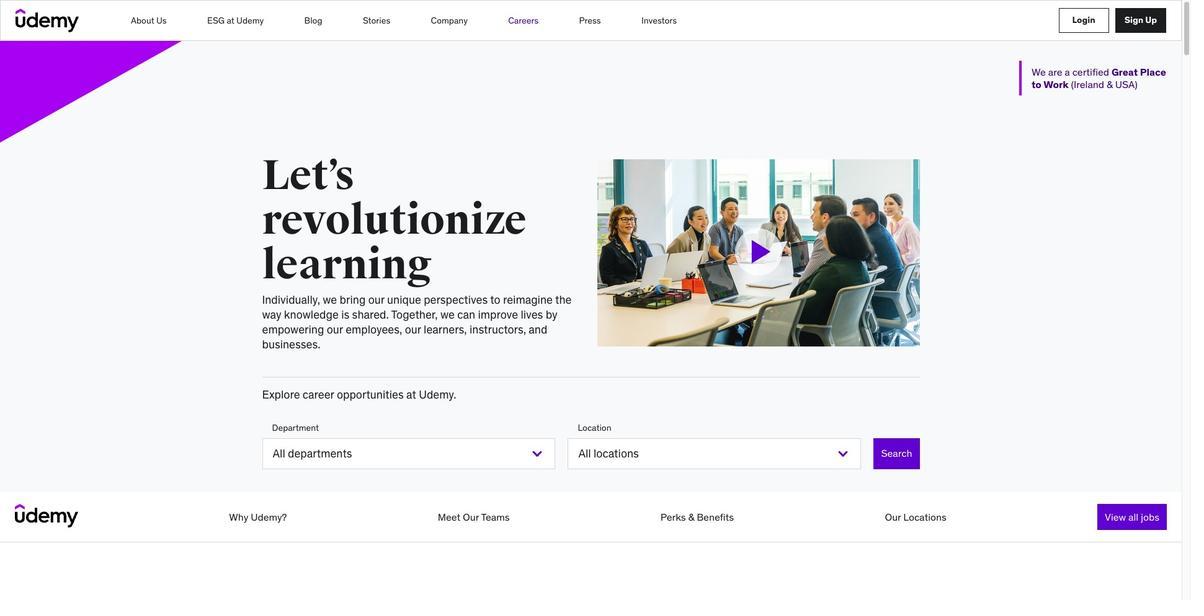 Task type: describe. For each thing, give the bounding box(es) containing it.
individually,
[[262, 293, 320, 307]]

udemy.
[[419, 388, 457, 402]]

shared.
[[352, 308, 389, 322]]

together,
[[391, 308, 438, 322]]

benefits
[[697, 511, 734, 524]]

& for (ireland
[[1107, 78, 1113, 91]]

locations
[[904, 511, 947, 524]]

is
[[341, 308, 350, 322]]

unique
[[387, 293, 421, 307]]

esg
[[207, 15, 225, 26]]

all
[[1129, 511, 1139, 524]]

usa)
[[1116, 78, 1138, 91]]

great
[[1112, 66, 1138, 78]]

esg at udemy link
[[207, 9, 265, 32]]

udemy
[[237, 15, 264, 26]]

0 vertical spatial at
[[227, 15, 234, 26]]

careers link
[[508, 9, 539, 32]]

up
[[1146, 14, 1158, 25]]

stories
[[363, 15, 391, 26]]

why udemy? link
[[229, 511, 287, 524]]

press
[[579, 15, 601, 26]]

2 our from the left
[[885, 511, 901, 524]]

about
[[131, 15, 154, 26]]

teams
[[481, 511, 510, 524]]

place
[[1141, 66, 1167, 78]]

1 horizontal spatial our
[[368, 293, 385, 307]]

our locations link
[[885, 511, 947, 524]]

to inside "let's revolutionize learning individually, we bring our unique perspectives to reimagine the way knowledge is shared. together, we can improve lives by empowering our employees, our learners, instructors, and businesses."
[[490, 293, 501, 307]]

let's revolutionize learning individually, we bring our unique perspectives to reimagine the way knowledge is shared. together, we can improve lives by empowering our employees, our learners, instructors, and businesses.
[[262, 150, 572, 352]]

revolutionize
[[262, 195, 527, 246]]

press link
[[579, 9, 602, 32]]

let's
[[262, 150, 355, 202]]

login
[[1073, 14, 1096, 25]]

employees,
[[346, 323, 402, 337]]

the
[[555, 293, 572, 307]]

0 vertical spatial udemy image
[[16, 9, 79, 32]]

by
[[546, 308, 558, 322]]

are
[[1049, 66, 1063, 78]]

work
[[1044, 78, 1069, 91]]

search
[[882, 448, 913, 460]]

opportunities
[[337, 388, 404, 402]]

sign
[[1125, 14, 1144, 25]]

learners,
[[424, 323, 467, 337]]

instructors,
[[470, 323, 526, 337]]

1 horizontal spatial we
[[441, 308, 455, 322]]

stories link
[[362, 9, 391, 32]]

career
[[303, 388, 334, 402]]

meet our teams
[[438, 511, 510, 524]]

certified
[[1073, 66, 1110, 78]]



Task type: locate. For each thing, give the bounding box(es) containing it.
search button
[[874, 439, 920, 470]]

company
[[431, 15, 468, 26]]

at inside let's revolutionize learning main content
[[407, 388, 416, 402]]

we
[[323, 293, 337, 307], [441, 308, 455, 322]]

perks
[[661, 511, 686, 524]]

view
[[1105, 511, 1127, 524]]

1 our from the left
[[463, 511, 479, 524]]

udemy?
[[251, 511, 287, 524]]

reimagine
[[503, 293, 553, 307]]

0 vertical spatial we
[[323, 293, 337, 307]]

perspectives
[[424, 293, 488, 307]]

blog
[[304, 15, 322, 26]]

knowledge
[[284, 308, 339, 322]]

at right 'esg'
[[227, 15, 234, 26]]

to inside great place to work
[[1032, 78, 1042, 91]]

businesses.
[[262, 338, 321, 352]]

1 horizontal spatial &
[[1107, 78, 1113, 91]]

about us link
[[130, 9, 167, 32]]

our up shared.
[[368, 293, 385, 307]]

we left bring
[[323, 293, 337, 307]]

(ireland & usa)
[[1069, 78, 1138, 91]]

to
[[1032, 78, 1042, 91], [490, 293, 501, 307]]

let's revolutionize learning main content
[[0, 41, 1182, 493]]

1 vertical spatial udemy image
[[15, 505, 78, 528]]

a
[[1065, 66, 1071, 78]]

our right meet
[[463, 511, 479, 524]]

our locations
[[885, 511, 947, 524]]

to up the improve
[[490, 293, 501, 307]]

& inside let's revolutionize learning main content
[[1107, 78, 1113, 91]]

1 vertical spatial we
[[441, 308, 455, 322]]

at left udemy. at the left
[[407, 388, 416, 402]]

perks & benefits link
[[661, 511, 734, 524]]

jobs
[[1141, 511, 1160, 524]]

&
[[1107, 78, 1113, 91], [689, 511, 695, 524]]

view all jobs link
[[1098, 505, 1167, 531]]

bring
[[340, 293, 366, 307]]

empowering
[[262, 323, 324, 337]]

our down the together, in the bottom left of the page
[[405, 323, 421, 337]]

None search field
[[262, 403, 920, 493]]

to left work
[[1032, 78, 1042, 91]]

can
[[458, 308, 475, 322]]

sign up link
[[1116, 8, 1167, 33]]

meet
[[438, 511, 461, 524]]

login link
[[1059, 8, 1110, 33]]

and
[[529, 323, 548, 337]]

investors
[[642, 15, 677, 26]]

1 horizontal spatial at
[[407, 388, 416, 402]]

at
[[227, 15, 234, 26], [407, 388, 416, 402]]

meet our teams link
[[438, 511, 510, 524]]

lives
[[521, 308, 543, 322]]

improve
[[478, 308, 518, 322]]

our
[[463, 511, 479, 524], [885, 511, 901, 524]]

0 horizontal spatial &
[[689, 511, 695, 524]]

none search field inside let's revolutionize learning main content
[[262, 403, 920, 493]]

none search field containing search
[[262, 403, 920, 493]]

1 vertical spatial &
[[689, 511, 695, 524]]

& left usa)
[[1107, 78, 1113, 91]]

we up learners,
[[441, 308, 455, 322]]

(ireland
[[1072, 78, 1105, 91]]

& right perks
[[689, 511, 695, 524]]

explore
[[262, 388, 300, 402]]

company link
[[430, 9, 469, 32]]

0 vertical spatial to
[[1032, 78, 1042, 91]]

1 vertical spatial to
[[490, 293, 501, 307]]

great place to work
[[1032, 66, 1167, 91]]

view all jobs
[[1105, 511, 1160, 524]]

way
[[262, 308, 281, 322]]

blog link
[[304, 9, 323, 32]]

0 horizontal spatial to
[[490, 293, 501, 307]]

why udemy?
[[229, 511, 287, 524]]

0 horizontal spatial at
[[227, 15, 234, 26]]

we
[[1032, 66, 1046, 78]]

about us
[[131, 15, 167, 26]]

perks & benefits
[[661, 511, 734, 524]]

explore career opportunities at udemy.
[[262, 388, 457, 402]]

1 horizontal spatial our
[[885, 511, 901, 524]]

udemy image
[[16, 9, 79, 32], [15, 505, 78, 528]]

1 vertical spatial at
[[407, 388, 416, 402]]

location
[[578, 423, 612, 434]]

esg at udemy
[[207, 15, 264, 26]]

0 horizontal spatial our
[[327, 323, 343, 337]]

our
[[368, 293, 385, 307], [327, 323, 343, 337], [405, 323, 421, 337]]

sign up
[[1125, 14, 1158, 25]]

learning
[[262, 240, 432, 291]]

0 horizontal spatial our
[[463, 511, 479, 524]]

we are a certified
[[1032, 66, 1112, 78]]

investors link
[[641, 9, 678, 32]]

2 horizontal spatial our
[[405, 323, 421, 337]]

0 vertical spatial &
[[1107, 78, 1113, 91]]

us
[[156, 15, 167, 26]]

why
[[229, 511, 248, 524]]

our left locations
[[885, 511, 901, 524]]

1 horizontal spatial to
[[1032, 78, 1042, 91]]

our down is
[[327, 323, 343, 337]]

careers
[[508, 15, 539, 26]]

& for perks
[[689, 511, 695, 524]]

0 horizontal spatial we
[[323, 293, 337, 307]]

department
[[272, 423, 319, 434]]



Task type: vqa. For each thing, say whether or not it's contained in the screenshot.
"Executive"
no



